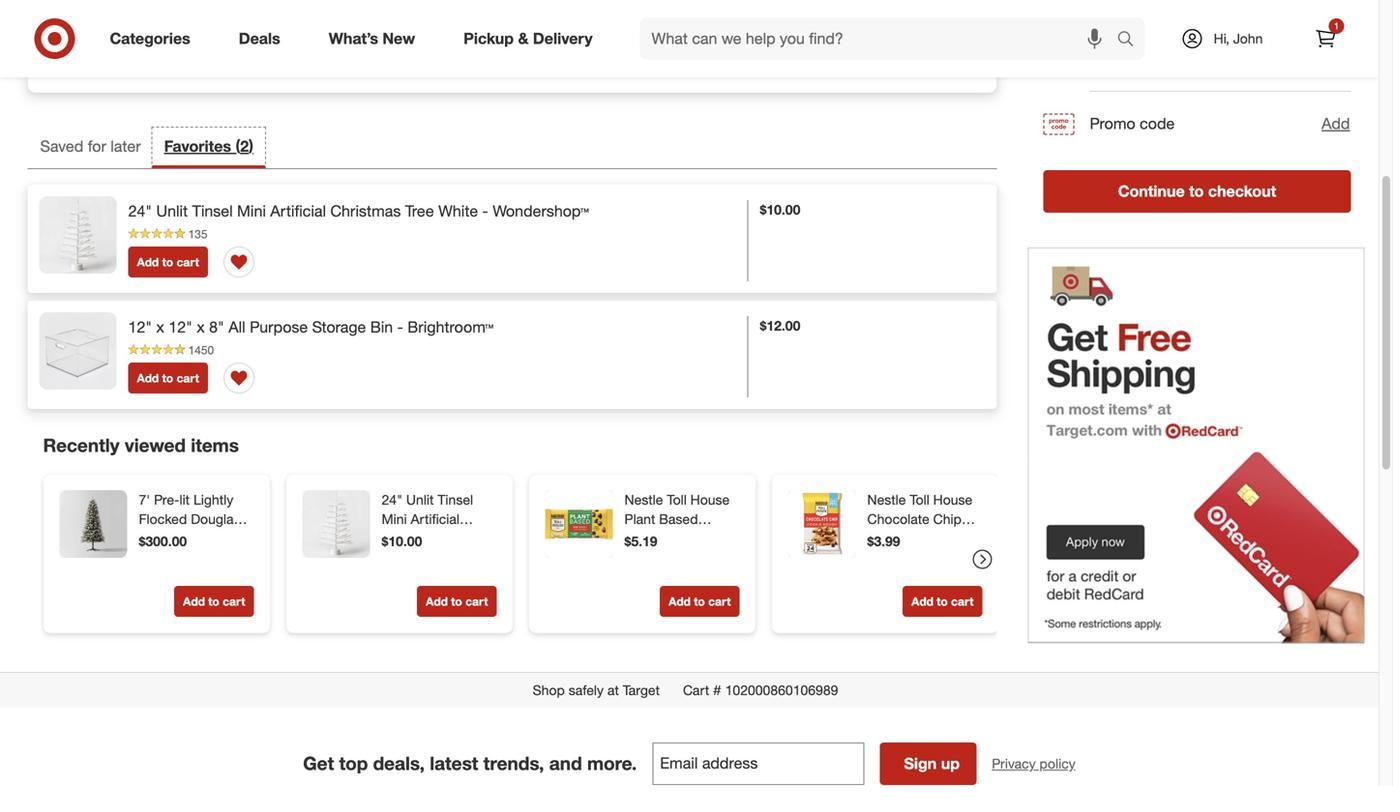 Task type: locate. For each thing, give the bounding box(es) containing it.
2 vertical spatial artificial
[[158, 530, 206, 547]]

0 vertical spatial mini
[[237, 202, 266, 220]]

7' pre-lit lightly flocked douglas fir artificial christmas tree clear lights - wondershop™ image
[[60, 490, 127, 558], [60, 490, 127, 558]]

0 vertical spatial 24"
[[128, 202, 152, 220]]

0 vertical spatial 24" unlit tinsel mini artificial christmas tree white - wondershop™
[[128, 202, 589, 220]]

12"
[[128, 318, 152, 336], [169, 318, 192, 336]]

0 horizontal spatial toll
[[667, 491, 687, 508]]

0 vertical spatial white
[[438, 202, 478, 220]]

continue to checkout
[[1118, 182, 1276, 201]]

chocolate up morsels
[[625, 549, 687, 566]]

0 horizontal spatial chocolate
[[625, 549, 687, 566]]

x
[[156, 318, 164, 336], [197, 318, 205, 336]]

nestle toll house chocolate chip cookie dough - 16.5oz
[[867, 491, 973, 566]]

1 vertical spatial unlit
[[406, 491, 434, 508]]

1 vertical spatial christmas
[[382, 530, 443, 547]]

gift
[[1195, 52, 1217, 70]]

fir
[[139, 530, 154, 547]]

promo code
[[1090, 114, 1175, 133]]

categories
[[110, 29, 190, 48]]

1 vertical spatial 24"
[[382, 491, 403, 508]]

0 vertical spatial 2
[[613, 31, 620, 48]]

promo
[[1090, 114, 1136, 133]]

-
[[482, 202, 488, 220], [397, 318, 403, 336], [958, 530, 963, 547], [420, 549, 425, 566], [215, 569, 221, 586], [676, 569, 682, 586]]

0 horizontal spatial artificial
[[158, 530, 206, 547]]

1 horizontal spatial nestle
[[867, 491, 906, 508]]

saved for later
[[40, 137, 141, 156]]

for
[[1172, 52, 1191, 70], [88, 137, 106, 156]]

1 horizontal spatial toll
[[910, 491, 930, 508]]

nestle up the plant
[[625, 491, 663, 508]]

dough
[[914, 530, 954, 547]]

add to cart down 1450
[[137, 371, 199, 385]]

0 horizontal spatial x
[[156, 318, 164, 336]]

#
[[713, 682, 721, 699]]

pre-
[[154, 491, 179, 508]]

nestle for plant
[[625, 491, 663, 508]]

nestle toll house plant based semi-sweet chocolate morsels  - 9oz image
[[545, 490, 613, 558], [545, 490, 613, 558]]

for left later at the left of page
[[88, 137, 106, 156]]

24" unlit tinsel mini artificial christmas tree white - wondershop™ image
[[302, 490, 370, 558], [302, 490, 370, 558]]

shop
[[533, 682, 565, 699]]

deals
[[239, 29, 280, 48]]

add to cart button for nestle toll house plant based semi-sweet chocolate morsels  - 9oz
[[660, 586, 740, 617]]

1 horizontal spatial chocolate
[[867, 511, 930, 528]]

house for based
[[691, 491, 730, 508]]

1 horizontal spatial 2
[[613, 31, 620, 48]]

1 vertical spatial at
[[607, 682, 619, 699]]

latest
[[430, 753, 478, 775]]

12" right 12&#34; x 12&#34; x 8&#34; all purpose storage bin - brightroom&#8482; image
[[128, 318, 152, 336]]

0 vertical spatial unlit
[[156, 202, 188, 220]]

add inside add button
[[1322, 114, 1350, 133]]

saved
[[40, 137, 83, 156]]

24" unlit tinsel mini artificial christmas tree white - wondershop™ link inside "list item"
[[128, 200, 589, 222]]

$10.00 inside $10.00 add to cart
[[382, 533, 422, 550]]

102000860106989
[[725, 682, 838, 699]]

storage
[[312, 318, 366, 336]]

2 left hours at the left top of the page
[[613, 31, 620, 48]]

clear
[[139, 569, 171, 586]]

house inside nestle toll house plant based semi-sweet chocolate morsels  - 9oz
[[691, 491, 730, 508]]

1 vertical spatial tree
[[447, 530, 472, 547]]

2 house from the left
[[933, 491, 973, 508]]

cookie
[[867, 530, 910, 547]]

0 vertical spatial $10.00
[[760, 201, 801, 218]]

ready
[[531, 31, 570, 48]]

house inside nestle toll house chocolate chip cookie dough - 16.5oz
[[933, 491, 973, 508]]

12" x 12" x 8" all purpose storage bin - brightroom™ link
[[128, 316, 494, 338]]

unlit up $10.00 add to cart
[[406, 491, 434, 508]]

1 vertical spatial 2
[[240, 137, 249, 156]]

at right hours at the left top of the page
[[662, 31, 673, 48]]

1 horizontal spatial 12"
[[169, 318, 192, 336]]

- inside nestle toll house chocolate chip cookie dough - 16.5oz
[[958, 530, 963, 547]]

douglas
[[191, 511, 240, 528]]

nestle toll house chocolate chip cookie dough - 16.5oz image
[[788, 490, 856, 558], [788, 490, 856, 558]]

tinsel
[[192, 202, 233, 220], [438, 491, 473, 508]]

7' pre-lit lightly flocked douglas fir artificial christmas tree clear lights - wondershop™ link
[[139, 490, 250, 605]]

1 toll from the left
[[667, 491, 687, 508]]

deals link
[[222, 17, 305, 60]]

purpose
[[250, 318, 308, 336]]

nestle up cookie
[[867, 491, 906, 508]]

chocolate up cookie
[[867, 511, 930, 528]]

wondershop™
[[493, 202, 589, 220], [382, 569, 466, 586], [139, 588, 223, 605]]

1 vertical spatial tinsel
[[438, 491, 473, 508]]

chocolate
[[867, 511, 930, 528], [625, 549, 687, 566]]

nestle
[[625, 491, 663, 508], [867, 491, 906, 508]]

continue to checkout button
[[1043, 170, 1351, 213]]

None text field
[[652, 743, 864, 786]]

cart
[[683, 682, 709, 699]]

1 horizontal spatial house
[[933, 491, 973, 508]]

tree
[[405, 202, 434, 220], [447, 530, 472, 547], [204, 549, 230, 566]]

1 vertical spatial for
[[88, 137, 106, 156]]

0 vertical spatial christmas
[[330, 202, 401, 220]]

mini up $10.00 add to cart
[[382, 511, 407, 528]]

0 horizontal spatial house
[[691, 491, 730, 508]]

24" up $10.00 add to cart
[[382, 491, 403, 508]]

trends,
[[483, 753, 544, 775]]

2 horizontal spatial tree
[[447, 530, 472, 547]]

privacy policy link
[[992, 755, 1076, 774]]

lit
[[179, 491, 190, 508]]

- inside 7' pre-lit lightly flocked douglas fir artificial christmas tree clear lights - wondershop™
[[215, 569, 221, 586]]

1 nestle from the left
[[625, 491, 663, 508]]

add
[[1322, 114, 1350, 133], [137, 255, 159, 269], [137, 371, 159, 385], [183, 594, 205, 609], [426, 594, 448, 609], [669, 594, 691, 609], [912, 594, 934, 609]]

add to cart inside 24" unlit tinsel mini artificial christmas tree white - wondershop™ "list item"
[[137, 255, 199, 269]]

pickup & delivery link
[[447, 17, 617, 60]]

2 vertical spatial tree
[[204, 549, 230, 566]]

mini
[[237, 202, 266, 220], [382, 511, 407, 528]]

to for add to cart button inside the 24" unlit tinsel mini artificial christmas tree white - wondershop™ "list item"
[[162, 255, 173, 269]]

tinsel up $10.00 add to cart
[[438, 491, 473, 508]]

1 horizontal spatial white
[[438, 202, 478, 220]]

2 vertical spatial wondershop™
[[139, 588, 223, 605]]

favorites
[[164, 137, 231, 156]]

1 horizontal spatial mini
[[382, 511, 407, 528]]

later
[[111, 137, 141, 156]]

0 horizontal spatial $10.00
[[382, 533, 422, 550]]

0 horizontal spatial at
[[607, 682, 619, 699]]

1 horizontal spatial for
[[1172, 52, 1191, 70]]

24" down later at the left of page
[[128, 202, 152, 220]]

christmas inside "list item"
[[330, 202, 401, 220]]

at
[[662, 31, 673, 48], [607, 682, 619, 699]]

24" unlit tinsel mini artificial christmas tree white - wondershop™
[[128, 202, 589, 220], [382, 491, 473, 586]]

0 vertical spatial tinsel
[[192, 202, 233, 220]]

search button
[[1108, 17, 1155, 64]]

hi, john
[[1214, 30, 1263, 47]]

1 vertical spatial white
[[382, 549, 416, 566]]

toll up based
[[667, 491, 687, 508]]

0 horizontal spatial 2
[[240, 137, 249, 156]]

0 horizontal spatial 12"
[[128, 318, 152, 336]]

add to cart down dough
[[912, 594, 974, 609]]

1 horizontal spatial unlit
[[406, 491, 434, 508]]

cart inside 24" unlit tinsel mini artificial christmas tree white - wondershop™ "list item"
[[177, 255, 199, 269]]

8"
[[209, 318, 224, 336]]

house
[[691, 491, 730, 508], [933, 491, 973, 508]]

- inside list item
[[397, 318, 403, 336]]

tinsel up the 135
[[192, 202, 233, 220]]

$10.00 for $10.00
[[760, 201, 801, 218]]

0 vertical spatial artificial
[[270, 202, 326, 220]]

christmas
[[330, 202, 401, 220], [382, 530, 443, 547], [139, 549, 201, 566]]

ready within 2 hours at north dallas change store
[[531, 31, 752, 67]]

24&#34; unlit tinsel mini artificial christmas tree white - wondershop&#8482; image
[[39, 196, 117, 274]]

add to cart inside 12" x 12" x 8" all purpose storage bin - brightroom™ list item
[[137, 371, 199, 385]]

$10.00 inside 24" unlit tinsel mini artificial christmas tree white - wondershop™ "list item"
[[760, 201, 801, 218]]

1 horizontal spatial 24"
[[382, 491, 403, 508]]

toll inside nestle toll house plant based semi-sweet chocolate morsels  - 9oz
[[667, 491, 687, 508]]

2 vertical spatial christmas
[[139, 549, 201, 566]]

for left gift
[[1172, 52, 1191, 70]]

bin
[[370, 318, 393, 336]]

to for add to cart button related to nestle toll house plant based semi-sweet chocolate morsels  - 9oz
[[694, 594, 705, 609]]

0 horizontal spatial tree
[[204, 549, 230, 566]]

target
[[623, 682, 660, 699]]

toll up dough
[[910, 491, 930, 508]]

2 inside "ready within 2 hours at north dallas change store"
[[613, 31, 620, 48]]

0 vertical spatial tree
[[405, 202, 434, 220]]

12" x 12" x 8" all purpose storage bin - brightroom™ list item
[[28, 301, 997, 409]]

unlit down favorites
[[156, 202, 188, 220]]

0 horizontal spatial mini
[[237, 202, 266, 220]]

1 horizontal spatial tree
[[405, 202, 434, 220]]

1 vertical spatial mini
[[382, 511, 407, 528]]

0 horizontal spatial for
[[88, 137, 106, 156]]

7' pre-lit lightly flocked douglas fir artificial christmas tree clear lights - wondershop™
[[139, 491, 240, 605]]

1 vertical spatial wondershop™
[[382, 569, 466, 586]]

12" x 12" x 8" all purpose storage bin - brightroom™
[[128, 318, 494, 336]]

nestle inside nestle toll house plant based semi-sweet chocolate morsels  - 9oz
[[625, 491, 663, 508]]

nestle inside nestle toll house chocolate chip cookie dough - 16.5oz
[[867, 491, 906, 508]]

0 vertical spatial at
[[662, 31, 673, 48]]

cart item ready to fulfill group
[[29, 0, 996, 92]]

0 vertical spatial chocolate
[[867, 511, 930, 528]]

toll for based
[[667, 491, 687, 508]]

2 horizontal spatial wondershop™
[[493, 202, 589, 220]]

0 horizontal spatial nestle
[[625, 491, 663, 508]]

not eligible for gift message
[[1090, 52, 1284, 70]]

2 right favorites
[[240, 137, 249, 156]]

add to cart button
[[128, 247, 208, 277], [128, 363, 208, 394], [174, 586, 254, 617], [417, 586, 497, 617], [660, 586, 740, 617], [903, 586, 983, 617]]

2 toll from the left
[[910, 491, 930, 508]]

artificial
[[270, 202, 326, 220], [411, 511, 460, 528], [158, 530, 206, 547]]

to inside list item
[[162, 371, 173, 385]]

1 horizontal spatial $10.00
[[760, 201, 801, 218]]

pickup
[[464, 29, 514, 48]]

toll
[[667, 491, 687, 508], [910, 491, 930, 508]]

- inside 24" unlit tinsel mini artificial christmas tree white - wondershop™
[[420, 549, 425, 566]]

categories link
[[93, 17, 215, 60]]

to inside $10.00 add to cart
[[451, 594, 462, 609]]

0 vertical spatial 24" unlit tinsel mini artificial christmas tree white - wondershop™ link
[[128, 200, 589, 222]]

24" inside "list item"
[[128, 202, 152, 220]]

2 nestle from the left
[[867, 491, 906, 508]]

wondershop™ inside 7' pre-lit lightly flocked douglas fir artificial christmas tree clear lights - wondershop™
[[139, 588, 223, 605]]

2 horizontal spatial artificial
[[411, 511, 460, 528]]

$300.00
[[139, 533, 187, 550]]

house up the chip
[[933, 491, 973, 508]]

- inside nestle toll house plant based semi-sweet chocolate morsels  - 9oz
[[676, 569, 682, 586]]

2 x from the left
[[197, 318, 205, 336]]

chocolate inside nestle toll house plant based semi-sweet chocolate morsels  - 9oz
[[625, 549, 687, 566]]

toll for chip
[[910, 491, 930, 508]]

1 horizontal spatial at
[[662, 31, 673, 48]]

0 vertical spatial for
[[1172, 52, 1191, 70]]

$3.99
[[867, 533, 900, 550]]

what's
[[329, 29, 378, 48]]

0 horizontal spatial wondershop™
[[139, 588, 223, 605]]

mini down )
[[237, 202, 266, 220]]

24" unlit tinsel mini artificial christmas tree white - wondershop™ inside "list item"
[[128, 202, 589, 220]]

0 vertical spatial wondershop™
[[493, 202, 589, 220]]

12" up 1450
[[169, 318, 192, 336]]

lights
[[175, 569, 211, 586]]

0 horizontal spatial unlit
[[156, 202, 188, 220]]

toll inside nestle toll house chocolate chip cookie dough - 16.5oz
[[910, 491, 930, 508]]

viewed
[[125, 434, 186, 456]]

sign up button
[[880, 743, 977, 786]]

change
[[531, 50, 578, 67]]

1 vertical spatial chocolate
[[625, 549, 687, 566]]

1 vertical spatial $10.00
[[382, 533, 422, 550]]

for inside "link"
[[88, 137, 106, 156]]

1 vertical spatial 24" unlit tinsel mini artificial christmas tree white - wondershop™
[[382, 491, 473, 586]]

1 horizontal spatial artificial
[[270, 202, 326, 220]]

What can we help you find? suggestions appear below search field
[[640, 17, 1122, 60]]

cart
[[177, 255, 199, 269], [177, 371, 199, 385], [223, 594, 245, 609], [465, 594, 488, 609], [708, 594, 731, 609], [951, 594, 974, 609]]

house up based
[[691, 491, 730, 508]]

add to cart button inside 24" unlit tinsel mini artificial christmas tree white - wondershop™ "list item"
[[128, 247, 208, 277]]

and
[[549, 753, 582, 775]]

christmas inside 7' pre-lit lightly flocked douglas fir artificial christmas tree clear lights - wondershop™
[[139, 549, 201, 566]]

chocolate inside nestle toll house chocolate chip cookie dough - 16.5oz
[[867, 511, 930, 528]]

24" unlit tinsel mini artificial christmas tree white - wondershop™ list item
[[28, 185, 997, 293]]

at right safely
[[607, 682, 619, 699]]

1 horizontal spatial x
[[197, 318, 205, 336]]

0 horizontal spatial 24"
[[128, 202, 152, 220]]

add to cart down the 135
[[137, 255, 199, 269]]

24"
[[128, 202, 152, 220], [382, 491, 403, 508]]

eligible
[[1119, 52, 1168, 70]]

0 horizontal spatial tinsel
[[192, 202, 233, 220]]

to inside 24" unlit tinsel mini artificial christmas tree white - wondershop™ "list item"
[[162, 255, 173, 269]]

recently viewed items
[[43, 434, 239, 456]]

cart inside 12" x 12" x 8" all purpose storage bin - brightroom™ list item
[[177, 371, 199, 385]]

add to cart button for nestle toll house chocolate chip cookie dough - 16.5oz
[[903, 586, 983, 617]]

1 house from the left
[[691, 491, 730, 508]]



Task type: describe. For each thing, give the bounding box(es) containing it.
privacy policy
[[992, 756, 1076, 772]]

policy
[[1040, 756, 1076, 772]]

continue
[[1118, 182, 1185, 201]]

to for add to cart button within 12" x 12" x 8" all purpose storage bin - brightroom™ list item
[[162, 371, 173, 385]]

privacy
[[992, 756, 1036, 772]]

tree inside 7' pre-lit lightly flocked douglas fir artificial christmas tree clear lights - wondershop™
[[204, 549, 230, 566]]

john
[[1233, 30, 1263, 47]]

nestle toll house chocolate chip cookie dough - 16.5oz link
[[867, 490, 979, 566]]

tinsel inside 24" unlit tinsel mini artificial christmas tree white - wondershop™ "list item"
[[192, 202, 233, 220]]

1 x from the left
[[156, 318, 164, 336]]

to for nestle toll house chocolate chip cookie dough - 16.5oz's add to cart button
[[937, 594, 948, 609]]

12&#34; x 12&#34; x 8&#34; all purpose storage bin - brightroom&#8482; image
[[39, 312, 117, 390]]

24" unlit tinsel mini artificial christmas tree white - wondershop™ for 24" unlit tinsel mini artificial christmas tree white - wondershop™ link to the bottom
[[382, 491, 473, 586]]

wondershop™ inside 24" unlit tinsel mini artificial christmas tree white - wondershop™ "list item"
[[493, 202, 589, 220]]

7'
[[139, 491, 150, 508]]

to inside the '$300.00 add to cart'
[[208, 594, 219, 609]]

message
[[1222, 52, 1284, 70]]

deals,
[[373, 753, 425, 775]]

add to cart button for 24" unlit tinsel mini artificial christmas tree white - wondershop™
[[417, 586, 497, 617]]

1 horizontal spatial tinsel
[[438, 491, 473, 508]]

semi-
[[625, 530, 661, 547]]

16.5oz
[[867, 549, 908, 566]]

plant
[[625, 511, 655, 528]]

0 horizontal spatial white
[[382, 549, 416, 566]]

1 vertical spatial artificial
[[411, 511, 460, 528]]

2 for (
[[240, 137, 249, 156]]

recently
[[43, 434, 120, 456]]

favorites ( 2 )
[[164, 137, 253, 156]]

sign up
[[904, 755, 960, 773]]

1 vertical spatial 24" unlit tinsel mini artificial christmas tree white - wondershop™ link
[[382, 490, 493, 586]]

north
[[677, 31, 712, 48]]

up
[[941, 755, 960, 773]]

not
[[1090, 52, 1115, 70]]

brightroom™
[[408, 318, 494, 336]]

artificial inside 7' pre-lit lightly flocked douglas fir artificial christmas tree clear lights - wondershop™
[[158, 530, 206, 547]]

within
[[573, 31, 609, 48]]

safely
[[569, 682, 604, 699]]

shop safely at target
[[533, 682, 660, 699]]

cart # 102000860106989
[[683, 682, 838, 699]]

add to cart button for 7' pre-lit lightly flocked douglas fir artificial christmas tree clear lights - wondershop™
[[174, 586, 254, 617]]

$10.00 for $10.00 add to cart
[[382, 533, 422, 550]]

hours
[[624, 31, 658, 48]]

cart inside $10.00 add to cart
[[465, 594, 488, 609]]

based
[[659, 511, 698, 528]]

add inside $10.00 add to cart
[[426, 594, 448, 609]]

add button
[[1321, 112, 1351, 136]]

add inside 12" x 12" x 8" all purpose storage bin - brightroom™ list item
[[137, 371, 159, 385]]

nestle toll house plant based semi-sweet chocolate morsels  - 9oz link
[[625, 490, 736, 586]]

$12.00
[[760, 317, 801, 334]]

to for continue to checkout button
[[1189, 182, 1204, 201]]

add inside the '$300.00 add to cart'
[[183, 594, 205, 609]]

sweet
[[661, 530, 699, 547]]

lightly
[[193, 491, 233, 508]]

add to cart button inside 12" x 12" x 8" all purpose storage bin - brightroom™ list item
[[128, 363, 208, 394]]

1450
[[188, 343, 214, 358]]

flocked
[[139, 511, 187, 528]]

1 12" from the left
[[128, 318, 152, 336]]

tree inside 24" unlit tinsel mini artificial christmas tree white - wondershop™ "list item"
[[405, 202, 434, 220]]

what's new
[[329, 29, 415, 48]]

morsels
[[625, 569, 672, 586]]

24" unlit tinsel mini artificial christmas tree white - wondershop™ for 24" unlit tinsel mini artificial christmas tree white - wondershop™ link within the "list item"
[[128, 202, 589, 220]]

white inside "list item"
[[438, 202, 478, 220]]

dallas
[[716, 31, 752, 48]]

1 link
[[1305, 17, 1347, 60]]

house for chip
[[933, 491, 973, 508]]

nestle for chocolate
[[867, 491, 906, 508]]

top
[[339, 753, 368, 775]]

delivery
[[533, 29, 593, 48]]

unlit inside "list item"
[[156, 202, 188, 220]]

get
[[303, 753, 334, 775]]

135
[[188, 227, 208, 242]]

new
[[383, 29, 415, 48]]

chip
[[933, 511, 962, 528]]

at inside "ready within 2 hours at north dallas change store"
[[662, 31, 673, 48]]

get free shipping on hundreds of thousands of items* with target redcard. apply now for a credit or debit redcard. *some restrictions apply. image
[[1028, 247, 1365, 644]]

hi,
[[1214, 30, 1230, 47]]

artificial inside "list item"
[[270, 202, 326, 220]]

add to cart down 9oz
[[669, 594, 731, 609]]

add inside 24" unlit tinsel mini artificial christmas tree white - wondershop™ "list item"
[[137, 255, 159, 269]]

1 horizontal spatial wondershop™
[[382, 569, 466, 586]]

checkout
[[1208, 182, 1276, 201]]

what's new link
[[312, 17, 439, 60]]

Store pickup radio
[[504, 30, 523, 49]]

)
[[249, 137, 253, 156]]

$5.19
[[625, 533, 658, 550]]

more.
[[587, 753, 637, 775]]

&
[[518, 29, 529, 48]]

(
[[236, 137, 240, 156]]

9oz
[[685, 569, 707, 586]]

all
[[229, 318, 245, 336]]

nestle toll house plant based semi-sweet chocolate morsels  - 9oz
[[625, 491, 730, 586]]

- inside "list item"
[[482, 202, 488, 220]]

pickup & delivery
[[464, 29, 593, 48]]

store
[[582, 50, 613, 67]]

2 for within
[[613, 31, 620, 48]]

mini inside "list item"
[[237, 202, 266, 220]]

2 12" from the left
[[169, 318, 192, 336]]

1
[[1334, 20, 1339, 32]]

saved for later link
[[29, 128, 152, 168]]

sign
[[904, 755, 937, 773]]

cart inside the '$300.00 add to cart'
[[223, 594, 245, 609]]



Task type: vqa. For each thing, say whether or not it's contained in the screenshot.
Cloud Island associated with Baby Girls' Quilted Sleep N' Play - Cloud Island™ Pink
no



